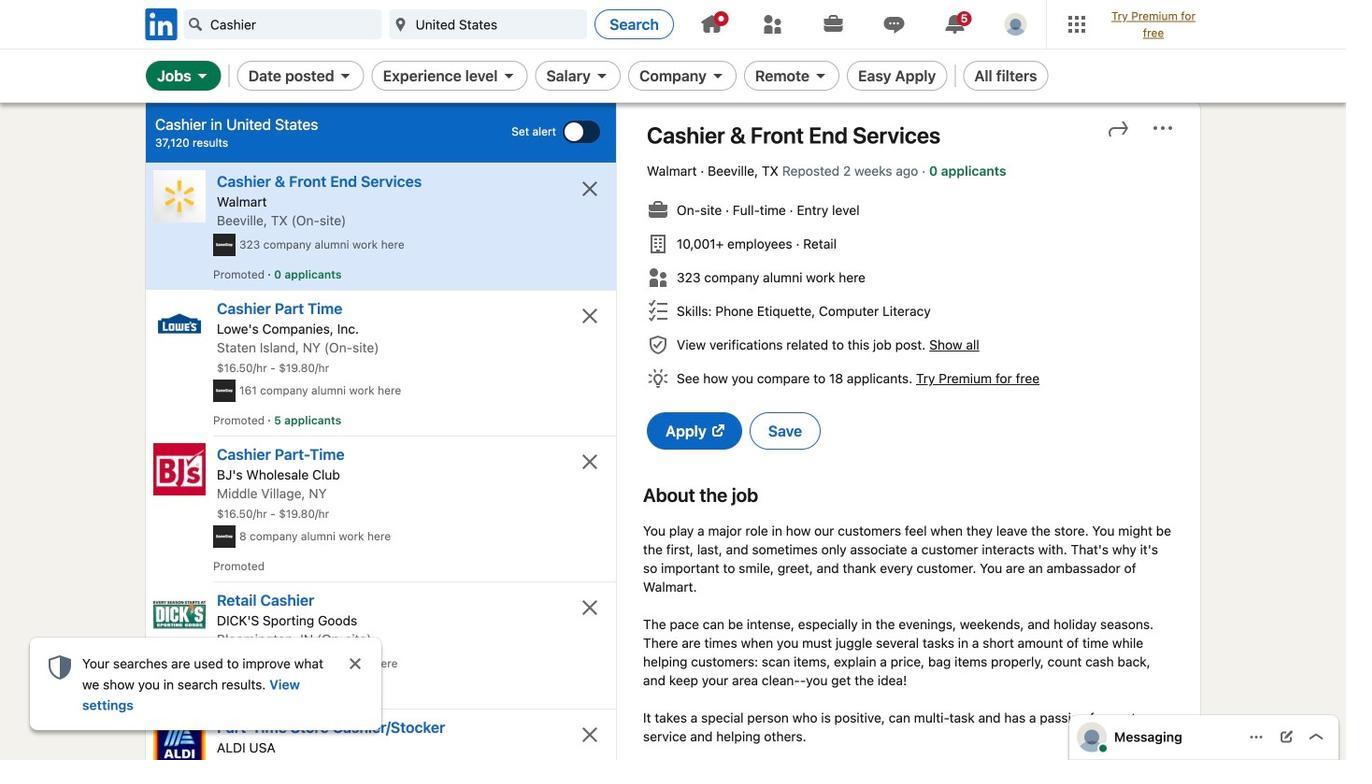 Task type: locate. For each thing, give the bounding box(es) containing it.
bj's wholesale club logo image
[[153, 443, 206, 496]]

company filter. clicking this button displays all company filter options. image
[[711, 68, 726, 83]]

lowe's companies, inc. logo image
[[153, 297, 206, 350]]

dismiss job image
[[579, 178, 601, 200]]

custom image
[[188, 17, 203, 32]]

dismiss job image
[[579, 305, 601, 327], [579, 451, 601, 473], [579, 597, 601, 619], [579, 724, 601, 746]]

2 dismiss job image from the top
[[579, 451, 601, 473]]

share image
[[1107, 117, 1130, 139]]

date posted filter. clicking this button displays all date posted filter options. image
[[338, 68, 353, 83]]

3 dismiss job image from the top
[[579, 597, 601, 619]]

4 dismiss job image from the top
[[579, 724, 601, 746]]

filter by: jobs image
[[195, 68, 210, 83]]

linkedin image
[[142, 5, 181, 43], [142, 5, 181, 43]]

rachel moore image
[[1078, 723, 1107, 753]]

1 dismiss job image from the top
[[579, 305, 601, 327]]

dismiss job image for 'dick's sporting goods logo' on the bottom of the page
[[579, 597, 601, 619]]

dismiss job image for bj's wholesale club logo
[[579, 451, 601, 473]]

region
[[30, 638, 382, 731]]

experience level filter. clicking this button displays all experience level filter options. image
[[502, 68, 517, 83]]

dismiss job image for lowe's companies, inc. logo
[[579, 305, 601, 327]]

dick's sporting goods logo image
[[153, 589, 206, 642]]



Task type: describe. For each thing, give the bounding box(es) containing it.
salary filter. clicking this button displays all salary filter options. image
[[595, 68, 610, 83]]

Easy Apply filter. button
[[848, 61, 948, 91]]

dismiss job image for aldi usa logo
[[579, 724, 601, 746]]

aldi usa logo image
[[153, 716, 206, 760]]

City, state, or zip code text field
[[390, 9, 588, 39]]

walmart logo image
[[153, 170, 206, 223]]

Search by title, skill, or company text field
[[184, 9, 382, 39]]

dismiss "your searches are used to improve what we show you in search results." notification 1 of 1. image
[[348, 657, 363, 672]]

rachel moore image
[[1005, 13, 1028, 36]]

remote filter. clicking this button displays all remote filter options. image
[[814, 68, 829, 83]]



Task type: vqa. For each thing, say whether or not it's contained in the screenshot.
2nd Dismiss job icon from the top
yes



